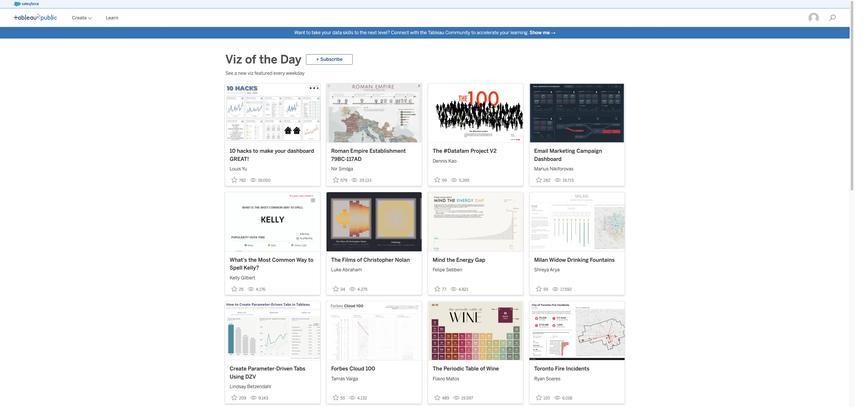 Task type: vqa. For each thing, say whether or not it's contained in the screenshot.
Master Of Sleep: Lindsay B. One Year Of Sleep Data link
no



Task type: locate. For each thing, give the bounding box(es) containing it.
the
[[360, 30, 367, 35], [420, 30, 427, 35], [259, 52, 277, 66], [248, 257, 257, 263], [447, 257, 455, 263]]

new
[[238, 70, 247, 76]]

4,132 views element
[[347, 394, 369, 403]]

workbook thumbnail image for of
[[327, 192, 422, 251]]

your right make
[[275, 148, 286, 154]]

to inside 10 hacks to make your dashboard great!
[[253, 148, 258, 154]]

the films of christopher nolan
[[331, 257, 410, 263]]

nolan
[[395, 257, 410, 263]]

add favorite button for the periodic table of wine
[[433, 393, 451, 403]]

workbook thumbnail image
[[225, 84, 320, 143], [327, 84, 422, 143], [428, 84, 523, 143], [530, 84, 625, 143], [225, 192, 320, 251], [327, 192, 422, 251], [428, 192, 523, 251], [530, 192, 625, 251], [225, 301, 320, 360], [327, 301, 422, 360], [428, 301, 523, 360], [530, 301, 625, 360]]

5,395
[[459, 178, 469, 183]]

of up viz
[[245, 52, 256, 66]]

9,143
[[258, 396, 268, 401]]

louis yu link
[[230, 163, 316, 173]]

see a new viz featured every weekday
[[225, 70, 305, 76]]

add favorite button containing 209
[[230, 393, 248, 403]]

77
[[442, 287, 446, 292]]

of right films
[[357, 257, 362, 263]]

cloud
[[349, 366, 364, 372]]

what's
[[230, 257, 247, 263]]

0 horizontal spatial of
[[245, 52, 256, 66]]

roman empire establishment 79bc-117ad link
[[331, 147, 417, 163]]

29,133
[[359, 178, 372, 183]]

workbook thumbnail image for to
[[225, 84, 320, 143]]

1 vertical spatial of
[[357, 257, 362, 263]]

the up dennis
[[433, 148, 442, 154]]

what's the most common way to spell kelly? link
[[230, 256, 316, 272]]

add favorite button down tamás
[[331, 393, 347, 403]]

2 vertical spatial of
[[480, 366, 485, 372]]

4,275
[[357, 287, 367, 292]]

add favorite button down flavio on the bottom
[[433, 393, 451, 403]]

marius
[[534, 166, 549, 172]]

4,821 views element
[[448, 285, 471, 294]]

19,597 views element
[[451, 394, 476, 403]]

level?
[[378, 30, 390, 35]]

your right take
[[322, 30, 331, 35]]

Add Favorite button
[[331, 284, 347, 294]]

to
[[306, 30, 311, 35], [354, 30, 359, 35], [471, 30, 476, 35], [253, 148, 258, 154], [308, 257, 313, 263]]

1 vertical spatial create
[[230, 366, 247, 372]]

782
[[239, 178, 246, 183]]

your inside 10 hacks to make your dashboard great!
[[275, 148, 286, 154]]

to right the way
[[308, 257, 313, 263]]

drinking
[[567, 257, 589, 263]]

add favorite button for forbes cloud 100
[[331, 393, 347, 403]]

wine
[[486, 366, 499, 372]]

79bc-
[[331, 156, 347, 162]]

ryan soares
[[534, 376, 561, 382]]

hacks
[[237, 148, 252, 154]]

to left accelerate at the right top of page
[[471, 30, 476, 35]]

100
[[366, 366, 375, 372]]

workbook thumbnail image for incidents
[[530, 301, 625, 360]]

0 horizontal spatial create
[[72, 15, 87, 21]]

louis
[[230, 166, 241, 172]]

‫nir smilga‬‎
[[331, 166, 353, 172]]

the inside what's the most common way to spell kelly?
[[248, 257, 257, 263]]

to left take
[[306, 30, 311, 35]]

go to search image
[[822, 15, 843, 21]]

add favorite button containing 25
[[230, 284, 245, 294]]

add favorite button down dennis
[[433, 175, 449, 185]]

of left wine
[[480, 366, 485, 372]]

4,275 views element
[[347, 285, 370, 294]]

Add Favorite button
[[331, 175, 349, 185]]

add favorite button down lindsay
[[230, 393, 248, 403]]

dashboard
[[534, 156, 562, 162]]

viz of the day
[[225, 52, 301, 66]]

subscribe
[[320, 57, 343, 62]]

kelly
[[230, 275, 240, 281]]

19,597
[[461, 396, 473, 401]]

workbook thumbnail image for establishment
[[327, 84, 422, 143]]

lindsay
[[230, 384, 246, 389]]

25
[[239, 287, 244, 292]]

show
[[530, 30, 542, 35]]

0 vertical spatial create
[[72, 15, 87, 21]]

to left make
[[253, 148, 258, 154]]

toronto fire incidents
[[534, 366, 589, 372]]

your left learning.
[[500, 30, 509, 35]]

sebben
[[446, 267, 462, 273]]

flavio matos
[[433, 376, 459, 382]]

add favorite button for create parameter-driven tabs using dzv
[[230, 393, 248, 403]]

17,592 views element
[[550, 285, 574, 294]]

0 vertical spatial the
[[433, 148, 442, 154]]

0 vertical spatial of
[[245, 52, 256, 66]]

create inside dropdown button
[[72, 15, 87, 21]]

19,050 views element
[[248, 176, 273, 185]]

55
[[340, 396, 345, 401]]

logo image
[[14, 14, 57, 21]]

the up flavio on the bottom
[[433, 366, 442, 372]]

4,176
[[256, 287, 265, 292]]

create inside create parameter-driven tabs using dzv
[[230, 366, 247, 372]]

toronto
[[534, 366, 554, 372]]

felipe
[[433, 267, 445, 273]]

workbook thumbnail image for drinking
[[530, 192, 625, 251]]

most
[[258, 257, 271, 263]]

kao
[[448, 158, 457, 164]]

add favorite button down 'felipe'
[[433, 284, 448, 294]]

periodic
[[444, 366, 464, 372]]

varga
[[346, 376, 358, 382]]

common
[[272, 257, 295, 263]]

v2
[[490, 148, 497, 154]]

the for the films of christopher nolan
[[331, 257, 341, 263]]

10 hacks to make your dashboard great!
[[230, 148, 314, 162]]

learn link
[[99, 9, 125, 27]]

add favorite button containing 782
[[230, 175, 248, 185]]

tamás
[[331, 376, 345, 382]]

#datafam
[[444, 148, 469, 154]]

email marketing campaign dashboard link
[[534, 147, 620, 163]]

the up kelly?
[[248, 257, 257, 263]]

add favorite button down "louis yu"
[[230, 175, 248, 185]]

1 horizontal spatial your
[[322, 30, 331, 35]]

the up the luke
[[331, 257, 341, 263]]

to right skills
[[354, 30, 359, 35]]

the periodic table of wine
[[433, 366, 499, 372]]

with
[[410, 30, 419, 35]]

Add Favorite button
[[230, 175, 248, 185], [433, 175, 449, 185], [230, 284, 245, 294], [433, 284, 448, 294], [230, 393, 248, 403], [331, 393, 347, 403], [433, 393, 451, 403]]

+
[[316, 57, 319, 62]]

1 vertical spatial the
[[331, 257, 341, 263]]

want
[[294, 30, 305, 35]]

add favorite button containing 55
[[331, 393, 347, 403]]

add favorite button containing 99
[[433, 175, 449, 185]]

4,821
[[459, 287, 468, 292]]

+ subscribe
[[316, 57, 343, 62]]

1 horizontal spatial of
[[357, 257, 362, 263]]

the periodic table of wine link
[[433, 365, 519, 373]]

films
[[342, 257, 356, 263]]

2 vertical spatial the
[[433, 366, 442, 372]]

10 hacks to make your dashboard great! link
[[230, 147, 316, 163]]

smilga‬‎
[[339, 166, 353, 172]]

29,133 views element
[[349, 176, 374, 185]]

19,715 views element
[[552, 176, 576, 185]]

Add Favorite button
[[534, 393, 552, 403]]

+ subscribe button
[[306, 54, 353, 65]]

parameter-
[[248, 366, 276, 372]]

1 horizontal spatial create
[[230, 366, 247, 372]]

add favorite button containing 77
[[433, 284, 448, 294]]

add favorite button containing 489
[[433, 393, 451, 403]]

0 horizontal spatial your
[[275, 148, 286, 154]]

ryan soares link
[[534, 373, 620, 382]]

marketing
[[550, 148, 575, 154]]

the left next
[[360, 30, 367, 35]]

email
[[534, 148, 548, 154]]

the up see a new viz featured every weekday
[[259, 52, 277, 66]]

add favorite button down kelly
[[230, 284, 245, 294]]



Task type: describe. For each thing, give the bounding box(es) containing it.
ryan
[[534, 376, 545, 382]]

christopher
[[363, 257, 394, 263]]

add favorite button for the #datafam project v2
[[433, 175, 449, 185]]

fountains
[[590, 257, 615, 263]]

209
[[239, 396, 246, 401]]

take
[[312, 30, 321, 35]]

terry.turtle image
[[808, 12, 820, 24]]

the for the periodic table of wine
[[433, 366, 442, 372]]

kelly?
[[244, 265, 259, 271]]

2 horizontal spatial your
[[500, 30, 509, 35]]

workbook thumbnail image for campaign
[[530, 84, 625, 143]]

establishment
[[369, 148, 406, 154]]

19,050
[[258, 178, 270, 183]]

‫nir smilga‬‎ link
[[331, 163, 417, 173]]

kelly gilbert
[[230, 275, 255, 281]]

5,395 views element
[[449, 176, 472, 185]]

4,176 views element
[[245, 285, 268, 294]]

shreya arya
[[534, 267, 560, 273]]

mind the energy gap
[[433, 257, 485, 263]]

6,018
[[562, 396, 572, 401]]

spell
[[230, 265, 242, 271]]

workbook thumbnail image for driven
[[225, 301, 320, 360]]

579
[[340, 178, 347, 183]]

marius nikiforovas link
[[534, 163, 620, 173]]

workbook thumbnail image for 100
[[327, 301, 422, 360]]

tabs
[[294, 366, 305, 372]]

viz
[[225, 52, 242, 66]]

community
[[445, 30, 470, 35]]

weekday
[[286, 70, 305, 76]]

day
[[280, 52, 301, 66]]

featured
[[255, 70, 272, 76]]

2 horizontal spatial of
[[480, 366, 485, 372]]

incidents
[[566, 366, 589, 372]]

nikiforovas
[[550, 166, 574, 172]]

salesforce logo image
[[14, 2, 39, 6]]

10
[[230, 148, 236, 154]]

add favorite button for mind the energy gap
[[433, 284, 448, 294]]

workbook thumbnail image for most
[[225, 192, 320, 251]]

120
[[543, 396, 550, 401]]

the films of christopher nolan link
[[331, 256, 417, 264]]

accelerate
[[477, 30, 499, 35]]

dennis
[[433, 158, 447, 164]]

project
[[471, 148, 489, 154]]

17,592
[[560, 287, 572, 292]]

luke
[[331, 267, 341, 273]]

Add Favorite button
[[534, 284, 550, 294]]

table
[[465, 366, 479, 372]]

next
[[368, 30, 377, 35]]

create for create
[[72, 15, 87, 21]]

milan widow drinking fountains link
[[534, 256, 620, 264]]

lindsay betzendahl
[[230, 384, 271, 389]]

arya
[[550, 267, 560, 273]]

add favorite button for what's the most common way to spell kelly?
[[230, 284, 245, 294]]

felipe sebben
[[433, 267, 462, 273]]

see
[[225, 70, 233, 76]]

59
[[543, 287, 548, 292]]

using
[[230, 374, 244, 380]]

the right with
[[420, 30, 427, 35]]

create for create parameter-driven tabs using dzv
[[230, 366, 247, 372]]

campaign
[[577, 148, 602, 154]]

6,018 views element
[[552, 394, 575, 403]]

workbook thumbnail image for energy
[[428, 192, 523, 251]]

felipe sebben link
[[433, 264, 519, 274]]

the up felipe sebben
[[447, 257, 455, 263]]

workbook thumbnail image for project
[[428, 84, 523, 143]]

99
[[442, 178, 447, 183]]

energy
[[456, 257, 474, 263]]

dzv
[[245, 374, 256, 380]]

gilbert
[[241, 275, 255, 281]]

Add Favorite button
[[534, 175, 552, 185]]

forbes cloud 100 link
[[331, 365, 417, 373]]

to inside what's the most common way to spell kelly?
[[308, 257, 313, 263]]

empire
[[350, 148, 368, 154]]

great!
[[230, 156, 249, 162]]

34
[[340, 287, 345, 292]]

learning.
[[510, 30, 529, 35]]

flavio
[[433, 376, 445, 382]]

19,715
[[563, 178, 574, 183]]

117ad
[[347, 156, 362, 162]]

create parameter-driven tabs using dzv link
[[230, 365, 316, 381]]

louis yu
[[230, 166, 247, 172]]

what's the most common way to spell kelly?
[[230, 257, 313, 271]]

the for the #datafam project v2
[[433, 148, 442, 154]]

show me link
[[530, 30, 550, 35]]

kelly gilbert link
[[230, 272, 316, 281]]

the #datafam project v2
[[433, 148, 497, 154]]

the #datafam project v2 link
[[433, 147, 519, 155]]

milan widow drinking fountains
[[534, 257, 615, 263]]

282
[[543, 178, 551, 183]]

want to take your data skills to the next level? connect with the tableau community to accelerate your learning. show me →
[[294, 30, 556, 35]]

add favorite button for 10 hacks to make your dashboard great!
[[230, 175, 248, 185]]

workbook thumbnail image for table
[[428, 301, 523, 360]]

forbes
[[331, 366, 348, 372]]

luke abraham
[[331, 267, 362, 273]]

roman
[[331, 148, 349, 154]]

connect
[[391, 30, 409, 35]]

soares
[[546, 376, 561, 382]]

tamás varga
[[331, 376, 358, 382]]

create button
[[65, 9, 99, 27]]

9,143 views element
[[248, 394, 270, 403]]

489
[[442, 396, 449, 401]]

marius nikiforovas
[[534, 166, 574, 172]]



